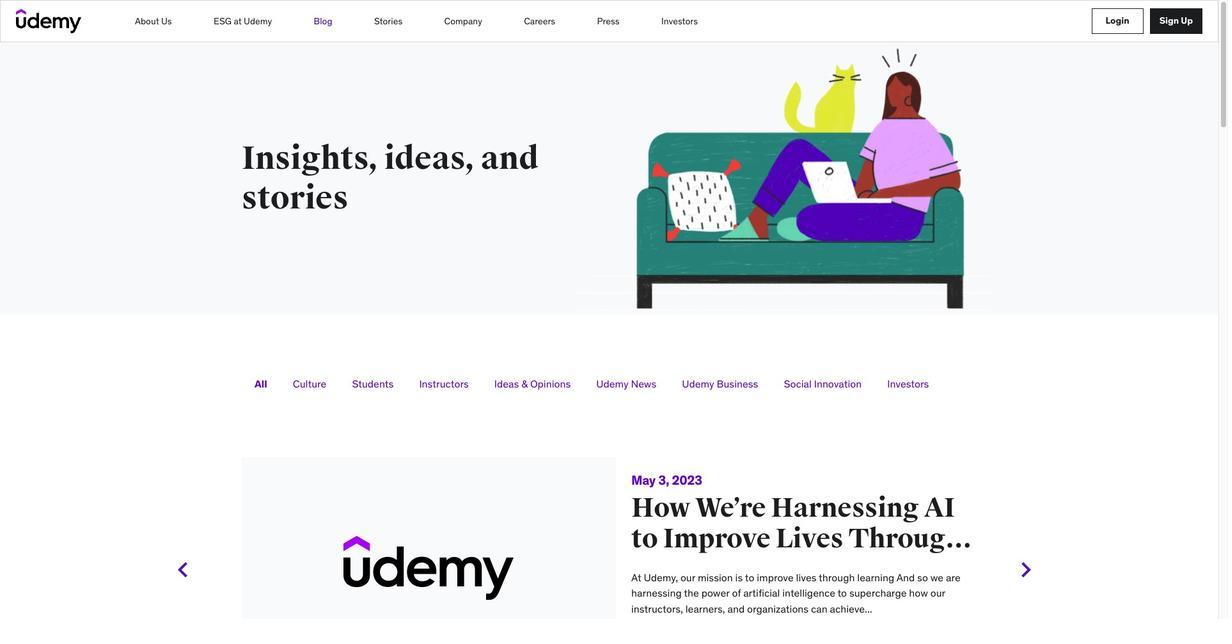 Task type: locate. For each thing, give the bounding box(es) containing it.
students link
[[342, 371, 403, 397]]

instructors,
[[631, 603, 683, 615]]

press
[[597, 15, 620, 27]]

business
[[717, 377, 758, 390]]

0 horizontal spatial to
[[631, 523, 658, 555]]

our down the we
[[931, 587, 945, 600]]

udemy
[[244, 15, 272, 27], [596, 377, 629, 390], [682, 377, 714, 390]]

the
[[684, 587, 699, 600]]

ai
[[924, 492, 955, 525]]

our
[[681, 571, 695, 584], [931, 587, 945, 600]]

how we're harnessing ai to improve lives through learning link
[[631, 492, 972, 586]]

insights,
[[242, 139, 378, 178]]

udemy for udemy news
[[596, 377, 629, 390]]

1 horizontal spatial investors link
[[878, 371, 939, 397]]

to down 'through'
[[838, 587, 847, 600]]

ideas,
[[384, 139, 475, 178]]

2 vertical spatial to
[[838, 587, 847, 600]]

0 horizontal spatial and
[[481, 139, 539, 178]]

0 vertical spatial to
[[631, 523, 658, 555]]

udemy news
[[596, 377, 656, 390]]

and
[[481, 139, 539, 178], [728, 603, 745, 615]]

&
[[521, 377, 528, 390]]

1 vertical spatial our
[[931, 587, 945, 600]]

improve
[[663, 523, 771, 555]]

through
[[849, 523, 962, 555]]

supercharge
[[849, 587, 907, 600]]

0 horizontal spatial our
[[681, 571, 695, 584]]

harnessing
[[771, 492, 919, 525]]

2023
[[672, 472, 702, 488]]

insights, ideas, and stories
[[242, 139, 539, 218]]

1 horizontal spatial and
[[728, 603, 745, 615]]

udemy news link
[[587, 371, 666, 397]]

login link
[[1092, 8, 1143, 34]]

instructors
[[419, 377, 469, 390]]

2 horizontal spatial udemy
[[682, 377, 714, 390]]

may 3, 2023 how we're harnessing ai to improve lives through learning
[[631, 472, 962, 586]]

1 horizontal spatial investors
[[887, 377, 929, 390]]

social
[[784, 377, 812, 390]]

us
[[161, 15, 172, 27]]

0 horizontal spatial udemy
[[244, 15, 272, 27]]

investors link
[[661, 9, 699, 33], [878, 371, 939, 397]]

so
[[917, 571, 928, 584]]

udemy left business
[[682, 377, 714, 390]]

our up the
[[681, 571, 695, 584]]

sign up link
[[1150, 8, 1203, 34]]

social innovation
[[784, 377, 862, 390]]

esg at udemy
[[214, 15, 272, 27]]

1 vertical spatial and
[[728, 603, 745, 615]]

to right the is
[[745, 571, 754, 584]]

0 horizontal spatial investors
[[661, 15, 698, 27]]

sign
[[1159, 15, 1179, 26]]

udemy right at
[[244, 15, 272, 27]]

0 horizontal spatial investors link
[[661, 9, 699, 33]]

1 vertical spatial investors
[[887, 377, 929, 390]]

1 vertical spatial to
[[745, 571, 754, 584]]

to
[[631, 523, 658, 555], [745, 571, 754, 584], [838, 587, 847, 600]]

at
[[234, 15, 242, 27]]

udemy left news
[[596, 377, 629, 390]]

to up at
[[631, 523, 658, 555]]

lives
[[776, 523, 844, 555]]

press link
[[597, 9, 620, 33]]

power
[[701, 587, 730, 600]]

to inside may 3, 2023 how we're harnessing ai to improve lives through learning
[[631, 523, 658, 555]]

1 horizontal spatial our
[[931, 587, 945, 600]]

stories link
[[374, 9, 403, 33]]

are
[[946, 571, 961, 584]]

0 vertical spatial and
[[481, 139, 539, 178]]

stories
[[374, 15, 402, 27]]

login
[[1106, 15, 1129, 26]]

1 horizontal spatial udemy
[[596, 377, 629, 390]]

we're
[[695, 492, 766, 525]]

company link
[[444, 9, 483, 33]]

careers
[[524, 15, 555, 27]]

artificial
[[743, 587, 780, 600]]

investors
[[661, 15, 698, 27], [887, 377, 929, 390]]



Task type: describe. For each thing, give the bounding box(es) containing it.
ideas
[[494, 377, 519, 390]]

is
[[735, 571, 743, 584]]

learners,
[[686, 603, 725, 615]]

harnessing
[[631, 587, 682, 600]]

udemy image
[[16, 9, 81, 33]]

how
[[631, 492, 690, 525]]

we
[[931, 571, 944, 584]]

at
[[631, 571, 641, 584]]

at udemy, our mission is to improve lives through learning and so we are harnessing the power of artificial intelligence to supercharge how our instructors, learners, and organizations can achieve...
[[631, 571, 961, 615]]

improve
[[757, 571, 794, 584]]

about us link
[[134, 9, 173, 33]]

and inside the insights, ideas, and stories
[[481, 139, 539, 178]]

lives
[[796, 571, 817, 584]]

intelligence
[[782, 587, 835, 600]]

of
[[732, 587, 741, 600]]

and inside at udemy, our mission is to improve lives through learning and so we are harnessing the power of artificial intelligence to supercharge how our instructors, learners, and organizations can achieve...
[[728, 603, 745, 615]]

may
[[631, 472, 656, 488]]

culture link
[[283, 371, 336, 397]]

opinions
[[530, 377, 571, 390]]

udemy for udemy business
[[682, 377, 714, 390]]

1 vertical spatial investors link
[[878, 371, 939, 397]]

0 vertical spatial our
[[681, 571, 695, 584]]

achieve...
[[830, 603, 872, 615]]

sign up
[[1159, 15, 1193, 26]]

ideas & opinions link
[[485, 371, 580, 397]]

0 vertical spatial investors link
[[661, 9, 699, 33]]

all
[[255, 377, 267, 390]]

about us
[[135, 15, 172, 27]]

through
[[819, 571, 855, 584]]

company
[[444, 15, 482, 27]]

3,
[[658, 472, 669, 488]]

1 horizontal spatial to
[[745, 571, 754, 584]]

about
[[135, 15, 159, 27]]

instructors link
[[410, 371, 478, 397]]

stories
[[242, 178, 349, 218]]

learning
[[631, 553, 749, 586]]

ideas & opinions
[[494, 377, 571, 390]]

students
[[352, 377, 394, 390]]

and
[[897, 571, 915, 584]]

blog link
[[313, 9, 333, 33]]

udemy,
[[644, 571, 678, 584]]

culture
[[293, 377, 326, 390]]

blog
[[314, 15, 332, 27]]

all link
[[245, 371, 277, 397]]

up
[[1181, 15, 1193, 26]]

learning
[[857, 571, 894, 584]]

innovation
[[814, 377, 862, 390]]

mission
[[698, 571, 733, 584]]

organizations
[[747, 603, 809, 615]]

udemy business
[[682, 377, 758, 390]]

esg
[[214, 15, 232, 27]]

social innovation link
[[774, 371, 871, 397]]

2 horizontal spatial to
[[838, 587, 847, 600]]

0 vertical spatial investors
[[661, 15, 698, 27]]

how
[[909, 587, 928, 600]]

news
[[631, 377, 656, 390]]

can
[[811, 603, 827, 615]]

udemy business link
[[672, 371, 768, 397]]

careers link
[[523, 9, 556, 33]]

esg at udemy link
[[213, 9, 273, 33]]



Task type: vqa. For each thing, say whether or not it's contained in the screenshot.
the experience
no



